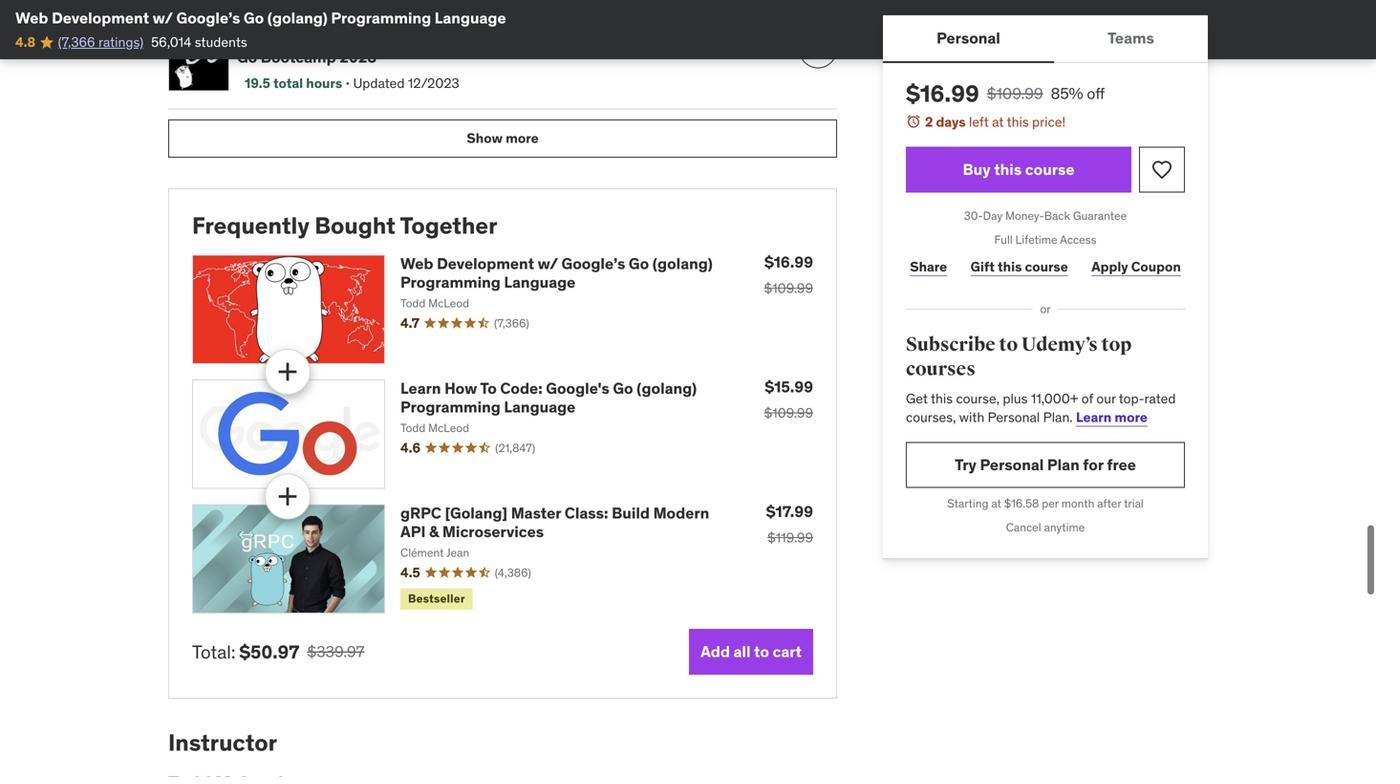 Task type: locate. For each thing, give the bounding box(es) containing it.
bestseller
[[408, 589, 465, 604]]

1 vertical spatial todd
[[401, 419, 426, 433]]

$15.99 $109.99
[[764, 375, 813, 420]]

course
[[1025, 160, 1075, 179], [1025, 258, 1068, 275]]

1 horizontal spatial to
[[999, 333, 1018, 357]]

web for web development w/ google's go (golang) programming language todd mcleod
[[401, 252, 433, 272]]

1 horizontal spatial more
[[1115, 409, 1148, 426]]

(7,366
[[58, 33, 95, 51]]

0 horizontal spatial $16.99
[[765, 250, 813, 270]]

$109.99 inside $16.99 $109.99 85% off
[[987, 84, 1043, 103]]

programming
[[331, 8, 431, 28], [401, 270, 501, 290], [401, 395, 501, 415]]

1 vertical spatial to
[[754, 640, 769, 660]]

0 vertical spatial to
[[999, 333, 1018, 357]]

0 vertical spatial language
[[435, 8, 506, 28]]

personal button
[[883, 15, 1054, 61]]

language inside learn how to code: google's go (golang) programming language todd mcleod
[[504, 395, 576, 415]]

0 horizontal spatial to
[[754, 640, 769, 660]]

buy this course
[[963, 160, 1075, 179]]

0 vertical spatial todd
[[401, 294, 426, 309]]

teams button
[[1054, 15, 1208, 61]]

programming up 2023
[[331, 8, 431, 28]]

1 vertical spatial $16.99
[[765, 250, 813, 270]]

19.5 total hours
[[245, 73, 342, 90]]

tab list containing personal
[[883, 15, 1208, 63]]

free
[[1107, 455, 1136, 474]]

at left $16.58
[[992, 496, 1002, 511]]

0 vertical spatial course
[[1025, 160, 1075, 179]]

get this course, plus 11,000+ of our top-rated courses, with personal plan.
[[906, 390, 1176, 426]]

coupon
[[1132, 258, 1181, 275]]

personal
[[937, 28, 1001, 48], [988, 409, 1040, 426], [980, 455, 1044, 474]]

grpc
[[401, 501, 442, 521]]

updated 12/2023
[[353, 73, 459, 90]]

apply
[[1092, 258, 1129, 275]]

1 horizontal spatial development
[[437, 252, 534, 272]]

programming inside learn how to code: google's go (golang) programming language todd mcleod
[[401, 395, 501, 415]]

share
[[910, 258, 947, 275]]

language
[[435, 8, 506, 28], [504, 270, 576, 290], [504, 395, 576, 415]]

day
[[983, 208, 1003, 223]]

learn down of
[[1076, 409, 1112, 426]]

0 horizontal spatial more
[[506, 127, 539, 145]]

0 vertical spatial development
[[52, 8, 149, 28]]

how
[[445, 377, 477, 396]]

30-
[[964, 208, 983, 223]]

more right show
[[506, 127, 539, 145]]

0 vertical spatial google's
[[176, 8, 240, 28]]

1 vertical spatial at
[[992, 496, 1002, 511]]

web development w/ google's go (golang) programming language todd mcleod
[[401, 252, 713, 309]]

$109.99
[[987, 84, 1043, 103], [764, 278, 813, 295], [764, 402, 813, 420]]

this right gift
[[998, 258, 1022, 275]]

1 todd from the top
[[401, 294, 426, 309]]

mcleod down together
[[428, 294, 469, 309]]

1 vertical spatial learn
[[1076, 409, 1112, 426]]

1 vertical spatial google's
[[562, 252, 625, 272]]

more inside button
[[506, 127, 539, 145]]

this inside get this course, plus 11,000+ of our top-rated courses, with personal plan.
[[931, 390, 953, 407]]

(golang) for web development w/ google's go (golang) programming language
[[267, 8, 328, 28]]

1 course from the top
[[1025, 160, 1075, 179]]

2 days left at this price!
[[925, 113, 1066, 130]]

(golang)
[[267, 8, 328, 28], [653, 252, 713, 272], [637, 377, 697, 396]]

language up (21,847) on the bottom of page
[[504, 395, 576, 415]]

personal inside get this course, plus 11,000+ of our top-rated courses, with personal plan.
[[988, 409, 1040, 426]]

2 vertical spatial programming
[[401, 395, 501, 415]]

programming inside web development w/ google's go (golang) programming language todd mcleod
[[401, 270, 501, 290]]

this up "courses,"
[[931, 390, 953, 407]]

try
[[955, 455, 977, 474]]

this down $16.99 $109.99 85% off
[[1007, 113, 1029, 130]]

programming up 4.6
[[401, 395, 501, 415]]

0 vertical spatial personal
[[937, 28, 1001, 48]]

$119.99
[[768, 527, 813, 544]]

gift this course
[[971, 258, 1068, 275]]

web
[[15, 8, 48, 28], [401, 252, 433, 272]]

plan
[[1047, 455, 1080, 474]]

api
[[401, 520, 426, 539]]

personal up $16.99 $109.99 85% off
[[937, 28, 1001, 48]]

0 horizontal spatial w/
[[153, 8, 173, 28]]

go inside learn how to code: google's go (golang) programming language todd mcleod
[[613, 377, 633, 396]]

0 vertical spatial $109.99
[[987, 84, 1043, 103]]

$339.97
[[307, 640, 365, 660]]

full
[[995, 232, 1013, 247]]

0 vertical spatial $16.99
[[906, 79, 980, 108]]

language up (7,366)
[[504, 270, 576, 290]]

course down lifetime
[[1025, 258, 1068, 275]]

jean
[[446, 543, 469, 558]]

1 vertical spatial (golang)
[[653, 252, 713, 272]]

0 vertical spatial w/
[[153, 8, 173, 28]]

todd up 4.6
[[401, 419, 426, 433]]

this
[[1007, 113, 1029, 130], [994, 160, 1022, 179], [998, 258, 1022, 275], [931, 390, 953, 407]]

rated
[[1145, 390, 1176, 407]]

money-
[[1006, 208, 1045, 223]]

to left the udemy's
[[999, 333, 1018, 357]]

todd inside web development w/ google's go (golang) programming language todd mcleod
[[401, 294, 426, 309]]

trial
[[1124, 496, 1144, 511]]

total:
[[192, 638, 236, 661]]

1 horizontal spatial $16.99
[[906, 79, 980, 108]]

(golang) inside web development w/ google's go (golang) programming language todd mcleod
[[653, 252, 713, 272]]

more for learn more
[[1115, 409, 1148, 426]]

class:
[[565, 501, 608, 521]]

(7,366)
[[494, 314, 529, 329]]

this right the buy
[[994, 160, 1022, 179]]

2 vertical spatial personal
[[980, 455, 1044, 474]]

go
[[244, 8, 264, 28], [237, 27, 257, 47], [237, 45, 257, 65], [629, 252, 649, 272], [613, 377, 633, 396]]

price!
[[1032, 113, 1066, 130]]

this for get
[[931, 390, 953, 407]]

$16.99 for $16.99 $109.99
[[765, 250, 813, 270]]

2 mcleod from the top
[[428, 419, 469, 433]]

(7,366 ratings)
[[58, 33, 143, 51]]

1 vertical spatial personal
[[988, 409, 1040, 426]]

course inside button
[[1025, 160, 1075, 179]]

todd up 4.7
[[401, 294, 426, 309]]

learn how to code: google's go (golang) programming language link
[[401, 377, 697, 415]]

$50.97
[[239, 639, 300, 662]]

(golang)
[[261, 27, 322, 47]]

development down together
[[437, 252, 534, 272]]

1 vertical spatial $109.99
[[764, 278, 813, 295]]

(golang) for web development w/ google's go (golang) programming language todd mcleod
[[653, 252, 713, 272]]

microservices
[[442, 520, 544, 539]]

0 vertical spatial programming
[[331, 8, 431, 28]]

google's for web development w/ google's go (golang) programming language todd mcleod
[[562, 252, 625, 272]]

web down together
[[401, 252, 433, 272]]

learn
[[401, 377, 441, 396], [1076, 409, 1112, 426]]

cancel
[[1006, 520, 1042, 535]]

development inside web development w/ google's go (golang) programming language todd mcleod
[[437, 252, 534, 272]]

(golang) inside learn how to code: google's go (golang) programming language todd mcleod
[[637, 377, 697, 396]]

back
[[1045, 208, 1071, 223]]

0 vertical spatial more
[[506, 127, 539, 145]]

1 horizontal spatial google's
[[562, 252, 625, 272]]

0 horizontal spatial learn
[[401, 377, 441, 396]]

subscribe to udemy's top courses
[[906, 333, 1132, 381]]

more for show more
[[506, 127, 539, 145]]

w/ inside web development w/ google's go (golang) programming language todd mcleod
[[538, 252, 558, 272]]

1 horizontal spatial web
[[401, 252, 433, 272]]

language inside web development w/ google's go (golang) programming language todd mcleod
[[504, 270, 576, 290]]

at right left
[[992, 113, 1004, 130]]

mcleod
[[428, 294, 469, 309], [428, 419, 469, 433]]

1 vertical spatial programming
[[401, 270, 501, 290]]

programming down together
[[401, 270, 501, 290]]

1 vertical spatial language
[[504, 270, 576, 290]]

0 vertical spatial learn
[[401, 377, 441, 396]]

2 todd from the top
[[401, 419, 426, 433]]

more down top-
[[1115, 409, 1148, 426]]

1 vertical spatial course
[[1025, 258, 1068, 275]]

mcleod down the how
[[428, 419, 469, 433]]

0 horizontal spatial web
[[15, 8, 48, 28]]

more
[[506, 127, 539, 145], [1115, 409, 1148, 426]]

$16.99 inside $16.99 $109.99
[[765, 250, 813, 270]]

1 vertical spatial more
[[1115, 409, 1148, 426]]

30-day money-back guarantee full lifetime access
[[964, 208, 1127, 247]]

1 horizontal spatial learn
[[1076, 409, 1112, 426]]

1 vertical spatial development
[[437, 252, 534, 272]]

learn for how
[[401, 377, 441, 396]]

$16.99 for $16.99 $109.99 85% off
[[906, 79, 980, 108]]

development up '(7,366 ratings)'
[[52, 8, 149, 28]]

get
[[906, 390, 928, 407]]

1 horizontal spatial w/
[[538, 252, 558, 272]]

0 horizontal spatial development
[[52, 8, 149, 28]]

2 vertical spatial $109.99
[[764, 402, 813, 420]]

2
[[925, 113, 933, 130]]

web inside web development w/ google's go (golang) programming language todd mcleod
[[401, 252, 433, 272]]

1 vertical spatial w/
[[538, 252, 558, 272]]

the
[[433, 27, 460, 47]]

learn left the how
[[401, 377, 441, 396]]

lifetime
[[1016, 232, 1058, 247]]

1 vertical spatial mcleod
[[428, 419, 469, 433]]

programming for web development w/ google's go (golang) programming language
[[331, 8, 431, 28]]

2 course from the top
[[1025, 258, 1068, 275]]

learn more link
[[1076, 409, 1148, 426]]

language up 12/2023
[[435, 8, 506, 28]]

0 horizontal spatial google's
[[176, 8, 240, 28]]

at
[[992, 113, 1004, 130], [992, 496, 1002, 511]]

2 vertical spatial (golang)
[[637, 377, 697, 396]]

$109.99 for $16.99 $109.99
[[764, 278, 813, 295]]

programming for web development w/ google's go (golang) programming language todd mcleod
[[401, 270, 501, 290]]

0 vertical spatial web
[[15, 8, 48, 28]]

course up back
[[1025, 160, 1075, 179]]

add
[[701, 640, 730, 660]]

development for web development w/ google's go (golang) programming language todd mcleod
[[437, 252, 534, 272]]

0 vertical spatial at
[[992, 113, 1004, 130]]

gift this course link
[[967, 248, 1073, 286]]

this inside buy this course button
[[994, 160, 1022, 179]]

personal up $16.58
[[980, 455, 1044, 474]]

our
[[1097, 390, 1116, 407]]

to
[[999, 333, 1018, 357], [754, 640, 769, 660]]

tab list
[[883, 15, 1208, 63]]

master
[[511, 501, 561, 521]]

to inside subscribe to udemy's top courses
[[999, 333, 1018, 357]]

to right all
[[754, 640, 769, 660]]

total
[[273, 73, 303, 90]]

2 vertical spatial language
[[504, 395, 576, 415]]

web up 4.8
[[15, 8, 48, 28]]

development
[[52, 8, 149, 28], [437, 252, 534, 272]]

1 vertical spatial web
[[401, 252, 433, 272]]

this inside gift this course link
[[998, 258, 1022, 275]]

grpc [golang] master class: build modern api & microservices link
[[401, 501, 710, 539]]

0 vertical spatial mcleod
[[428, 294, 469, 309]]

0 vertical spatial (golang)
[[267, 8, 328, 28]]

google's for web development w/ google's go (golang) programming language
[[176, 8, 240, 28]]

month
[[1062, 496, 1095, 511]]

learn inside learn how to code: google's go (golang) programming language todd mcleod
[[401, 377, 441, 396]]

1 mcleod from the top
[[428, 294, 469, 309]]

frequently
[[192, 209, 310, 238]]

course for gift this course
[[1025, 258, 1068, 275]]

56,014
[[151, 33, 192, 51]]

web for web development w/ google's go (golang) programming language
[[15, 8, 48, 28]]

google's inside web development w/ google's go (golang) programming language todd mcleod
[[562, 252, 625, 272]]

course,
[[956, 390, 1000, 407]]

course for buy this course
[[1025, 160, 1075, 179]]

personal down plus
[[988, 409, 1040, 426]]

2023
[[340, 45, 377, 65]]



Task type: describe. For each thing, give the bounding box(es) containing it.
buy this course button
[[906, 147, 1132, 193]]

show more
[[467, 127, 539, 145]]

courses
[[906, 358, 976, 381]]

grpc [golang] master class: build modern api & microservices clément jean
[[401, 501, 710, 558]]

anytime
[[1044, 520, 1085, 535]]

w/ for web development w/ google's go (golang) programming language
[[153, 8, 173, 28]]

add all to cart
[[701, 640, 802, 660]]

apply coupon
[[1092, 258, 1181, 275]]

guarantee
[[1073, 208, 1127, 223]]

$94.99
[[746, 43, 784, 58]]

plus
[[1003, 390, 1028, 407]]

programming:
[[326, 27, 430, 47]]

(21,847)
[[495, 439, 535, 453]]

4.8
[[15, 33, 36, 51]]

clément
[[401, 543, 444, 558]]

(4,386)
[[495, 563, 531, 578]]

[golang]
[[445, 501, 508, 521]]

total: $50.97 $339.97
[[192, 638, 365, 662]]

starting
[[947, 496, 989, 511]]

language for web development w/ google's go (golang) programming language
[[435, 8, 506, 28]]

bought
[[315, 209, 396, 238]]

w/ for web development w/ google's go (golang) programming language todd mcleod
[[538, 252, 558, 272]]

courses,
[[906, 409, 956, 426]]

$15.99
[[765, 375, 813, 395]]

frequently bought together
[[192, 209, 498, 238]]

56,014 students
[[151, 33, 247, 51]]

buy
[[963, 160, 991, 179]]

hours
[[306, 73, 342, 90]]

show
[[467, 127, 503, 145]]

mcleod inside learn how to code: google's go (golang) programming language todd mcleod
[[428, 419, 469, 433]]

to inside button
[[754, 640, 769, 660]]

together
[[400, 209, 498, 238]]

udemy's
[[1022, 333, 1098, 357]]

personal inside button
[[937, 28, 1001, 48]]

instructor
[[168, 727, 277, 755]]

updated
[[353, 73, 405, 90]]

12/2023
[[408, 73, 459, 90]]

web development w/ google's go (golang) programming language link
[[401, 252, 713, 290]]

language for web development w/ google's go (golang) programming language todd mcleod
[[504, 270, 576, 290]]

add all to cart button
[[689, 627, 813, 673]]

try personal plan for free
[[955, 455, 1136, 474]]

for
[[1083, 455, 1104, 474]]

learn for more
[[1076, 409, 1112, 426]]

top-
[[1119, 390, 1145, 407]]

google's
[[546, 377, 610, 396]]

$16.99 $109.99
[[764, 250, 813, 295]]

at inside starting at $16.58 per month after trial cancel anytime
[[992, 496, 1002, 511]]

go inside web development w/ google's go (golang) programming language todd mcleod
[[629, 252, 649, 272]]

4.6
[[401, 437, 421, 454]]

7366 reviews element
[[494, 313, 529, 329]]

mcleod inside web development w/ google's go (golang) programming language todd mcleod
[[428, 294, 469, 309]]

85%
[[1051, 84, 1084, 103]]

access
[[1060, 232, 1097, 247]]

try personal plan for free link
[[906, 442, 1185, 488]]

subscribe
[[906, 333, 996, 357]]

apply coupon button
[[1088, 248, 1185, 286]]

plan.
[[1043, 409, 1073, 426]]

alarm image
[[906, 114, 921, 129]]

bootcamp
[[261, 45, 336, 65]]

11,000+
[[1031, 390, 1079, 407]]

cart
[[773, 640, 802, 660]]

this for buy
[[994, 160, 1022, 179]]

complete
[[463, 27, 534, 47]]

with
[[959, 409, 985, 426]]

build
[[612, 501, 650, 521]]

per
[[1042, 496, 1059, 511]]

4386 reviews element
[[495, 563, 531, 579]]

$109.99 for $16.99 $109.99 85% off
[[987, 84, 1043, 103]]

todd inside learn how to code: google's go (golang) programming language todd mcleod
[[401, 419, 426, 433]]

web development w/ google's go (golang) programming language
[[15, 8, 506, 28]]

left
[[969, 113, 989, 130]]

off
[[1087, 84, 1105, 103]]

$17.99 $119.99
[[766, 500, 813, 544]]

all
[[734, 640, 751, 660]]

$16.58
[[1004, 496, 1039, 511]]

$109.99 for $15.99 $109.99
[[764, 402, 813, 420]]

go (golang) programming: the complete go bootcamp 2023
[[237, 27, 534, 65]]

this for gift
[[998, 258, 1022, 275]]

4.7
[[401, 312, 420, 330]]

or
[[1040, 302, 1051, 317]]

wishlist image
[[1151, 158, 1174, 181]]

learn how to code: google's go (golang) programming language todd mcleod
[[401, 377, 697, 433]]

development for web development w/ google's go (golang) programming language
[[52, 8, 149, 28]]

21847 reviews element
[[495, 438, 535, 454]]

ratings)
[[98, 33, 143, 51]]

gift
[[971, 258, 995, 275]]

to
[[480, 377, 497, 396]]

show more button
[[168, 117, 837, 156]]

after
[[1098, 496, 1122, 511]]

4.5
[[401, 562, 420, 579]]

19.5
[[245, 73, 270, 90]]

modern
[[653, 501, 710, 521]]



Task type: vqa. For each thing, say whether or not it's contained in the screenshot.
CERTIFICATE OF COMPLETION at the right bottom of page
no



